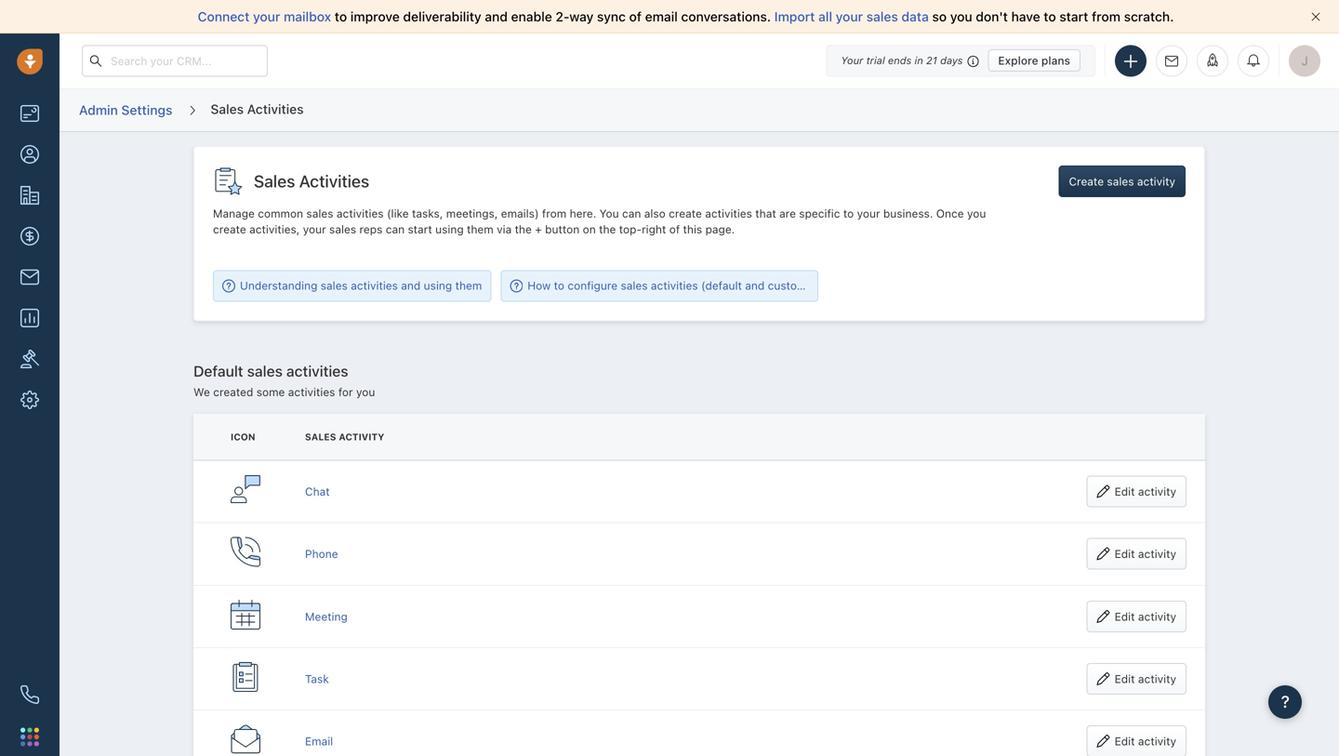 Task type: locate. For each thing, give the bounding box(es) containing it.
default
[[194, 362, 243, 380]]

start
[[1060, 9, 1089, 24], [408, 223, 432, 236]]

activities
[[247, 101, 304, 117], [299, 171, 370, 191]]

sales activities up common
[[254, 171, 370, 191]]

0 vertical spatial them
[[467, 223, 494, 236]]

and inside how to configure sales activities (default and custom) link
[[746, 279, 765, 292]]

and for configure
[[746, 279, 765, 292]]

connect your mailbox to improve deliverability and enable 2-way sync of email conversations. import all your sales data so you don't have to start from scratch.
[[198, 9, 1175, 24]]

create up 'this'
[[669, 207, 702, 220]]

them left how
[[456, 279, 482, 292]]

create
[[669, 207, 702, 220], [213, 223, 246, 236]]

0 horizontal spatial start
[[408, 223, 432, 236]]

you right once
[[968, 207, 987, 220]]

data
[[902, 9, 929, 24]]

plans
[[1042, 54, 1071, 67]]

0 vertical spatial sales
[[211, 101, 244, 117]]

3 edit from the top
[[1115, 610, 1136, 623]]

the
[[515, 223, 532, 236], [599, 223, 616, 236]]

2 vertical spatial you
[[356, 386, 375, 399]]

email
[[645, 9, 678, 24]]

0 horizontal spatial the
[[515, 223, 532, 236]]

sales
[[211, 101, 244, 117], [254, 171, 295, 191], [305, 432, 336, 442]]

1 vertical spatial can
[[386, 223, 405, 236]]

activity
[[1138, 175, 1176, 188], [1139, 485, 1177, 498], [1139, 548, 1177, 561], [1139, 610, 1177, 623], [1139, 673, 1177, 686], [1139, 735, 1177, 748]]

0 horizontal spatial from
[[542, 207, 567, 220]]

create down manage
[[213, 223, 246, 236]]

1 vertical spatial using
[[424, 279, 452, 292]]

2 edit from the top
[[1115, 548, 1136, 561]]

sales up some
[[247, 362, 283, 380]]

1 vertical spatial you
[[968, 207, 987, 220]]

can up the 'top-' on the top left
[[623, 207, 641, 220]]

edit activity for email
[[1115, 735, 1177, 748]]

0 vertical spatial of
[[630, 9, 642, 24]]

that
[[756, 207, 777, 220]]

2 horizontal spatial and
[[746, 279, 765, 292]]

the down you
[[599, 223, 616, 236]]

in
[[915, 54, 924, 67]]

1 vertical spatial sales
[[254, 171, 295, 191]]

how to configure sales activities (default and custom) link
[[510, 278, 811, 294]]

activity
[[339, 432, 385, 442]]

to
[[335, 9, 347, 24], [1044, 9, 1057, 24], [844, 207, 854, 220], [554, 279, 565, 292]]

1 horizontal spatial start
[[1060, 9, 1089, 24]]

and left enable
[[485, 9, 508, 24]]

and down (like
[[401, 279, 421, 292]]

activities down connect your mailbox link
[[247, 101, 304, 117]]

phone
[[305, 548, 338, 561]]

from up button
[[542, 207, 567, 220]]

edit
[[1115, 485, 1136, 498], [1115, 548, 1136, 561], [1115, 610, 1136, 623], [1115, 673, 1136, 686], [1115, 735, 1136, 748]]

start inside the "manage common sales activities (like tasks, meetings, emails) from here. you can also create activities that are specific to your business. once you create activities, your sales reps can start using them via the + button on the top-right of this page."
[[408, 223, 432, 236]]

edit activity
[[1115, 485, 1177, 498], [1115, 548, 1177, 561], [1115, 610, 1177, 623], [1115, 673, 1177, 686], [1115, 735, 1177, 748]]

email link
[[305, 735, 333, 748]]

of left 'this'
[[670, 223, 680, 236]]

edit for task
[[1115, 673, 1136, 686]]

can down (like
[[386, 223, 405, 236]]

tasks,
[[412, 207, 443, 220]]

edit activity button for phone
[[1087, 539, 1187, 570]]

chat
[[305, 485, 330, 498]]

activity for chat
[[1139, 485, 1177, 498]]

3 edit activity button from the top
[[1087, 601, 1187, 633]]

activity for email
[[1139, 735, 1177, 748]]

1 vertical spatial create
[[213, 223, 246, 236]]

1 horizontal spatial can
[[623, 207, 641, 220]]

emails)
[[501, 207, 539, 220]]

once
[[937, 207, 965, 220]]

create sales activity
[[1070, 175, 1176, 188]]

your down common
[[303, 223, 326, 236]]

1 vertical spatial start
[[408, 223, 432, 236]]

from left "scratch."
[[1092, 9, 1121, 24]]

activities
[[337, 207, 384, 220], [706, 207, 753, 220], [351, 279, 398, 292], [651, 279, 698, 292], [287, 362, 349, 380], [288, 386, 335, 399]]

1 edit activity from the top
[[1115, 485, 1177, 498]]

5 edit from the top
[[1115, 735, 1136, 748]]

enable
[[511, 9, 553, 24]]

you right so
[[951, 9, 973, 24]]

for
[[339, 386, 353, 399]]

to right how
[[554, 279, 565, 292]]

2 edit activity button from the top
[[1087, 539, 1187, 570]]

2 edit activity from the top
[[1115, 548, 1177, 561]]

0 vertical spatial from
[[1092, 9, 1121, 24]]

to right have
[[1044, 9, 1057, 24]]

1 horizontal spatial of
[[670, 223, 680, 236]]

activities up reps
[[299, 171, 370, 191]]

days
[[941, 54, 963, 67]]

some
[[257, 386, 285, 399]]

them down meetings,
[[467, 223, 494, 236]]

admin
[[79, 102, 118, 118]]

1 horizontal spatial from
[[1092, 9, 1121, 24]]

them inside the "manage common sales activities (like tasks, meetings, emails) from here. you can also create activities that are specific to your business. once you create activities, your sales reps can start using them via the + button on the top-right of this page."
[[467, 223, 494, 236]]

sales down search your crm... text box
[[211, 101, 244, 117]]

icon
[[231, 432, 256, 442]]

sales right understanding
[[321, 279, 348, 292]]

sales left activity
[[305, 432, 336, 442]]

21
[[927, 54, 938, 67]]

sales right create
[[1108, 175, 1135, 188]]

4 edit from the top
[[1115, 673, 1136, 686]]

0 vertical spatial can
[[623, 207, 641, 220]]

edit activity button for meeting
[[1087, 601, 1187, 633]]

of
[[630, 9, 642, 24], [670, 223, 680, 236]]

2 horizontal spatial sales
[[305, 432, 336, 442]]

understanding sales activities and using them link
[[222, 278, 482, 294]]

custom)
[[768, 279, 811, 292]]

you
[[951, 9, 973, 24], [968, 207, 987, 220], [356, 386, 375, 399]]

properties image
[[20, 350, 39, 368]]

1 vertical spatial of
[[670, 223, 680, 236]]

them
[[467, 223, 494, 236], [456, 279, 482, 292]]

also
[[645, 207, 666, 220]]

sales right common
[[307, 207, 334, 220]]

4 edit activity from the top
[[1115, 673, 1177, 686]]

can
[[623, 207, 641, 220], [386, 223, 405, 236]]

sales up common
[[254, 171, 295, 191]]

sales activities
[[211, 101, 304, 117], [254, 171, 370, 191]]

import
[[775, 9, 816, 24]]

so
[[933, 9, 947, 24]]

start up plans
[[1060, 9, 1089, 24]]

5 edit activity from the top
[[1115, 735, 1177, 748]]

freshworks switcher image
[[20, 728, 39, 747]]

1 edit activity button from the top
[[1087, 476, 1187, 508]]

1 the from the left
[[515, 223, 532, 236]]

0 vertical spatial using
[[436, 223, 464, 236]]

how to configure sales activities (default and custom)
[[528, 279, 811, 292]]

explore plans
[[999, 54, 1071, 67]]

your left business.
[[858, 207, 881, 220]]

0 horizontal spatial and
[[401, 279, 421, 292]]

1 vertical spatial from
[[542, 207, 567, 220]]

to right specific at the top of the page
[[844, 207, 854, 220]]

phone link
[[305, 548, 338, 561]]

0 vertical spatial activities
[[247, 101, 304, 117]]

connect
[[198, 9, 250, 24]]

you right for
[[356, 386, 375, 399]]

task link
[[305, 673, 329, 686]]

your right all
[[836, 9, 864, 24]]

of right sync
[[630, 9, 642, 24]]

1 horizontal spatial and
[[485, 9, 508, 24]]

and
[[485, 9, 508, 24], [401, 279, 421, 292], [746, 279, 765, 292]]

using
[[436, 223, 464, 236], [424, 279, 452, 292]]

edit activity for phone
[[1115, 548, 1177, 561]]

explore plans link
[[989, 49, 1081, 72]]

and for mailbox
[[485, 9, 508, 24]]

2 the from the left
[[599, 223, 616, 236]]

understanding
[[240, 279, 318, 292]]

1 horizontal spatial create
[[669, 207, 702, 220]]

sync
[[597, 9, 626, 24]]

2 vertical spatial sales
[[305, 432, 336, 442]]

scratch.
[[1125, 9, 1175, 24]]

activities left (default
[[651, 279, 698, 292]]

and right (default
[[746, 279, 765, 292]]

1 vertical spatial them
[[456, 279, 482, 292]]

close image
[[1312, 12, 1321, 21]]

default sales activities we created some activities for you
[[194, 362, 375, 399]]

edit for chat
[[1115, 485, 1136, 498]]

the left '+'
[[515, 223, 532, 236]]

sales inside the default sales activities we created some activities for you
[[247, 362, 283, 380]]

1 edit from the top
[[1115, 485, 1136, 498]]

edit activity button
[[1087, 476, 1187, 508], [1087, 539, 1187, 570], [1087, 601, 1187, 633], [1087, 663, 1187, 695], [1087, 726, 1187, 757]]

start down "tasks,"
[[408, 223, 432, 236]]

1 horizontal spatial the
[[599, 223, 616, 236]]

3 edit activity from the top
[[1115, 610, 1177, 623]]

5 edit activity button from the top
[[1087, 726, 1187, 757]]

deliverability
[[403, 9, 482, 24]]

page.
[[706, 223, 735, 236]]

sales activities down connect your mailbox link
[[211, 101, 304, 117]]

conversations.
[[682, 9, 771, 24]]

from
[[1092, 9, 1121, 24], [542, 207, 567, 220]]

4 edit activity button from the top
[[1087, 663, 1187, 695]]

chat link
[[305, 485, 330, 498]]

phone image
[[20, 686, 39, 704]]

0 horizontal spatial can
[[386, 223, 405, 236]]



Task type: vqa. For each thing, say whether or not it's contained in the screenshot.
the you
yes



Task type: describe. For each thing, give the bounding box(es) containing it.
Search your CRM... text field
[[82, 45, 268, 77]]

phone element
[[11, 676, 48, 714]]

edit activity for task
[[1115, 673, 1177, 686]]

activity inside button
[[1138, 175, 1176, 188]]

edit activity for meeting
[[1115, 610, 1177, 623]]

(like
[[387, 207, 409, 220]]

of inside the "manage common sales activities (like tasks, meetings, emails) from here. you can also create activities that are specific to your business. once you create activities, your sales reps can start using them via the + button on the top-right of this page."
[[670, 223, 680, 236]]

created
[[213, 386, 253, 399]]

activities up for
[[287, 362, 349, 380]]

and inside understanding sales activities and using them link
[[401, 279, 421, 292]]

1 vertical spatial sales activities
[[254, 171, 370, 191]]

from inside the "manage common sales activities (like tasks, meetings, emails) from here. you can also create activities that are specific to your business. once you create activities, your sales reps can start using them via the + button on the top-right of this page."
[[542, 207, 567, 220]]

common
[[258, 207, 303, 220]]

mailbox
[[284, 9, 331, 24]]

connect your mailbox link
[[198, 9, 335, 24]]

edit activity for chat
[[1115, 485, 1177, 498]]

using inside the "manage common sales activities (like tasks, meetings, emails) from here. you can also create activities that are specific to your business. once you create activities, your sales reps can start using them via the + button on the top-right of this page."
[[436, 223, 464, 236]]

1 vertical spatial activities
[[299, 171, 370, 191]]

you
[[600, 207, 619, 220]]

your trial ends in 21 days
[[842, 54, 963, 67]]

your
[[842, 54, 864, 67]]

business.
[[884, 207, 934, 220]]

to inside the "manage common sales activities (like tasks, meetings, emails) from here. you can also create activities that are specific to your business. once you create activities, your sales reps can start using them via the + button on the top-right of this page."
[[844, 207, 854, 220]]

1 horizontal spatial sales
[[254, 171, 295, 191]]

0 horizontal spatial sales
[[211, 101, 244, 117]]

this
[[684, 223, 703, 236]]

via
[[497, 223, 512, 236]]

edit for email
[[1115, 735, 1136, 748]]

activity for meeting
[[1139, 610, 1177, 623]]

we
[[194, 386, 210, 399]]

0 vertical spatial create
[[669, 207, 702, 220]]

you inside the default sales activities we created some activities for you
[[356, 386, 375, 399]]

import all your sales data link
[[775, 9, 933, 24]]

manage common sales activities (like tasks, meetings, emails) from here. you can also create activities that are specific to your business. once you create activities, your sales reps can start using them via the + button on the top-right of this page.
[[213, 207, 987, 236]]

admin settings link
[[78, 96, 173, 125]]

explore
[[999, 54, 1039, 67]]

0 vertical spatial start
[[1060, 9, 1089, 24]]

understanding sales activities and using them
[[240, 279, 482, 292]]

how
[[528, 279, 551, 292]]

+
[[535, 223, 542, 236]]

create
[[1070, 175, 1105, 188]]

create sales activity button
[[1059, 166, 1186, 197]]

ends
[[889, 54, 912, 67]]

configure
[[568, 279, 618, 292]]

edit activity button for chat
[[1087, 476, 1187, 508]]

meetings,
[[446, 207, 498, 220]]

settings
[[121, 102, 173, 118]]

email
[[305, 735, 333, 748]]

0 vertical spatial you
[[951, 9, 973, 24]]

edit activity button for email
[[1087, 726, 1187, 757]]

sales activity
[[305, 432, 385, 442]]

(default
[[702, 279, 742, 292]]

activity for phone
[[1139, 548, 1177, 561]]

specific
[[800, 207, 841, 220]]

activities up reps
[[337, 207, 384, 220]]

here.
[[570, 207, 597, 220]]

activities,
[[249, 223, 300, 236]]

to right the mailbox
[[335, 9, 347, 24]]

task
[[305, 673, 329, 686]]

admin settings
[[79, 102, 173, 118]]

trial
[[867, 54, 886, 67]]

0 vertical spatial sales activities
[[211, 101, 304, 117]]

edit for phone
[[1115, 548, 1136, 561]]

are
[[780, 207, 796, 220]]

edit for meeting
[[1115, 610, 1136, 623]]

reps
[[360, 223, 383, 236]]

button
[[545, 223, 580, 236]]

top-
[[619, 223, 642, 236]]

sales left data
[[867, 9, 899, 24]]

your left the mailbox
[[253, 9, 280, 24]]

2-
[[556, 9, 570, 24]]

meeting
[[305, 610, 348, 623]]

activities up page.
[[706, 207, 753, 220]]

improve
[[351, 9, 400, 24]]

on
[[583, 223, 596, 236]]

0 horizontal spatial of
[[630, 9, 642, 24]]

0 horizontal spatial create
[[213, 223, 246, 236]]

meeting link
[[305, 610, 348, 623]]

all
[[819, 9, 833, 24]]

edit activity button for task
[[1087, 663, 1187, 695]]

don't
[[976, 9, 1009, 24]]

activities left for
[[288, 386, 335, 399]]

sales left reps
[[329, 223, 357, 236]]

manage
[[213, 207, 255, 220]]

sales right configure
[[621, 279, 648, 292]]

right
[[642, 223, 667, 236]]

activities down reps
[[351, 279, 398, 292]]

activity for task
[[1139, 673, 1177, 686]]

way
[[570, 9, 594, 24]]

you inside the "manage common sales activities (like tasks, meetings, emails) from here. you can also create activities that are specific to your business. once you create activities, your sales reps can start using them via the + button on the top-right of this page."
[[968, 207, 987, 220]]

sales inside button
[[1108, 175, 1135, 188]]

have
[[1012, 9, 1041, 24]]



